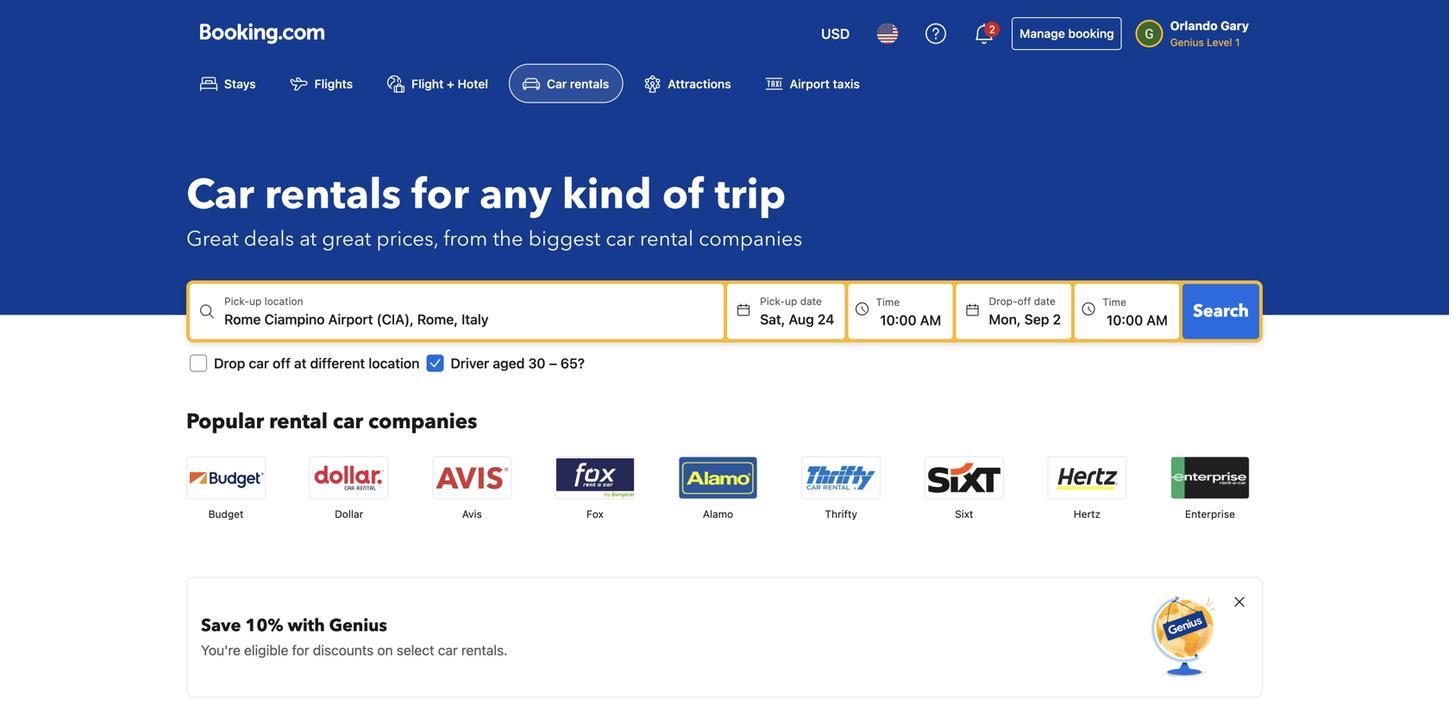 Task type: vqa. For each thing, say whether or not it's contained in the screenshot.
Car to the bottom
yes



Task type: locate. For each thing, give the bounding box(es) containing it.
biggest
[[528, 225, 601, 253]]

1 vertical spatial off
[[273, 355, 291, 372]]

off right drop
[[273, 355, 291, 372]]

genius inside orlando gary genius level 1
[[1170, 36, 1204, 48]]

location right different
[[369, 355, 420, 372]]

date inside pick-up date sat, aug 24
[[800, 295, 822, 307]]

car
[[606, 225, 635, 253], [249, 355, 269, 372], [333, 408, 363, 436], [438, 642, 458, 659]]

for up from
[[411, 167, 469, 223]]

1 vertical spatial companies
[[368, 408, 477, 436]]

0 horizontal spatial date
[[800, 295, 822, 307]]

date
[[800, 295, 822, 307], [1034, 295, 1056, 307]]

car up great
[[186, 167, 254, 223]]

usd
[[821, 25, 850, 42]]

booking
[[1068, 26, 1114, 41]]

date up aug
[[800, 295, 822, 307]]

car right select
[[438, 642, 458, 659]]

1 horizontal spatial rental
[[640, 225, 694, 253]]

2 right sep
[[1053, 311, 1061, 328]]

companies up avis logo
[[368, 408, 477, 436]]

1 horizontal spatial for
[[411, 167, 469, 223]]

date inside drop-off date mon, sep 2
[[1034, 295, 1056, 307]]

1 vertical spatial for
[[292, 642, 309, 659]]

rentals.
[[461, 642, 508, 659]]

for down with
[[292, 642, 309, 659]]

1 up from the left
[[249, 295, 262, 307]]

location down deals
[[264, 295, 303, 307]]

driver
[[451, 355, 489, 372]]

popular
[[186, 408, 264, 436]]

2 inside drop-off date mon, sep 2
[[1053, 311, 1061, 328]]

65?
[[560, 355, 585, 372]]

car right hotel
[[547, 77, 567, 91]]

flight
[[411, 77, 444, 91]]

0 vertical spatial genius
[[1170, 36, 1204, 48]]

rental
[[640, 225, 694, 253], [269, 408, 328, 436]]

0 horizontal spatial location
[[264, 295, 303, 307]]

0 vertical spatial at
[[299, 225, 317, 253]]

up for pick-up location
[[249, 295, 262, 307]]

car
[[547, 77, 567, 91], [186, 167, 254, 223]]

at left great
[[299, 225, 317, 253]]

orlando
[[1170, 19, 1218, 33]]

pick-
[[224, 295, 249, 307], [760, 295, 785, 307]]

at left different
[[294, 355, 307, 372]]

location
[[264, 295, 303, 307], [369, 355, 420, 372]]

0 horizontal spatial off
[[273, 355, 291, 372]]

0 vertical spatial for
[[411, 167, 469, 223]]

2 button
[[964, 13, 1005, 54]]

car for car rentals for any kind of trip great deals at great prices, from the biggest car rental companies
[[186, 167, 254, 223]]

car rentals link
[[509, 64, 623, 103]]

companies
[[699, 225, 802, 253], [368, 408, 477, 436]]

attractions link
[[630, 64, 745, 103]]

eligible
[[244, 642, 288, 659]]

genius
[[1170, 36, 1204, 48], [329, 614, 387, 638]]

1 vertical spatial location
[[369, 355, 420, 372]]

car inside car rentals for any kind of trip great deals at great prices, from the biggest car rental companies
[[186, 167, 254, 223]]

up down deals
[[249, 295, 262, 307]]

0 horizontal spatial car
[[186, 167, 254, 223]]

car inside car rentals for any kind of trip great deals at great prices, from the biggest car rental companies
[[606, 225, 635, 253]]

–
[[549, 355, 557, 372]]

2 pick- from the left
[[760, 295, 785, 307]]

save 10% with genius you're eligible for discounts on select car rentals.
[[201, 614, 508, 659]]

pick- up sat,
[[760, 295, 785, 307]]

off up sep
[[1017, 295, 1031, 307]]

0 vertical spatial car
[[547, 77, 567, 91]]

30
[[528, 355, 545, 372]]

1 horizontal spatial rentals
[[570, 77, 609, 91]]

0 vertical spatial 2
[[989, 23, 995, 35]]

with
[[288, 614, 325, 638]]

budget logo image
[[187, 457, 265, 499]]

genius up discounts
[[329, 614, 387, 638]]

0 vertical spatial companies
[[699, 225, 802, 253]]

sep
[[1024, 311, 1049, 328]]

0 horizontal spatial 2
[[989, 23, 995, 35]]

companies down the trip
[[699, 225, 802, 253]]

fox
[[586, 508, 604, 520]]

2 left manage
[[989, 23, 995, 35]]

up for pick-up date sat, aug 24
[[785, 295, 797, 307]]

0 horizontal spatial companies
[[368, 408, 477, 436]]

aug
[[789, 311, 814, 328]]

1 horizontal spatial date
[[1034, 295, 1056, 307]]

date up sep
[[1034, 295, 1056, 307]]

flights
[[314, 77, 353, 91]]

booking.com online hotel reservations image
[[200, 23, 324, 44]]

1 vertical spatial genius
[[329, 614, 387, 638]]

2
[[989, 23, 995, 35], [1053, 311, 1061, 328]]

up up aug
[[785, 295, 797, 307]]

stays
[[224, 77, 256, 91]]

rental down drop car off at different location
[[269, 408, 328, 436]]

1 vertical spatial rental
[[269, 408, 328, 436]]

24
[[818, 311, 834, 328]]

for
[[411, 167, 469, 223], [292, 642, 309, 659]]

hotel
[[458, 77, 488, 91]]

1 horizontal spatial 2
[[1053, 311, 1061, 328]]

2 up from the left
[[785, 295, 797, 307]]

companies inside car rentals for any kind of trip great deals at great prices, from the biggest car rental companies
[[699, 225, 802, 253]]

car rentals for any kind of trip great deals at great prices, from the biggest car rental companies
[[186, 167, 802, 253]]

rentals inside car rentals for any kind of trip great deals at great prices, from the biggest car rental companies
[[265, 167, 401, 223]]

1 vertical spatial rentals
[[265, 167, 401, 223]]

great
[[322, 225, 371, 253]]

0 horizontal spatial pick-
[[224, 295, 249, 307]]

1 pick- from the left
[[224, 295, 249, 307]]

0 horizontal spatial up
[[249, 295, 262, 307]]

car down the kind
[[606, 225, 635, 253]]

rentals
[[570, 77, 609, 91], [265, 167, 401, 223]]

at
[[299, 225, 317, 253], [294, 355, 307, 372]]

for inside save 10% with genius you're eligible for discounts on select car rentals.
[[292, 642, 309, 659]]

off
[[1017, 295, 1031, 307], [273, 355, 291, 372]]

1 horizontal spatial genius
[[1170, 36, 1204, 48]]

pick- for pick-up date sat, aug 24
[[760, 295, 785, 307]]

0 vertical spatial rentals
[[570, 77, 609, 91]]

airport taxis link
[[752, 64, 874, 103]]

pick- inside pick-up date sat, aug 24
[[760, 295, 785, 307]]

1 vertical spatial 2
[[1053, 311, 1061, 328]]

rental down of
[[640, 225, 694, 253]]

drop-
[[989, 295, 1017, 307]]

date for sep
[[1034, 295, 1056, 307]]

1 horizontal spatial off
[[1017, 295, 1031, 307]]

enterprise
[[1185, 508, 1235, 520]]

1 horizontal spatial pick-
[[760, 295, 785, 307]]

alamo
[[703, 508, 733, 520]]

0 horizontal spatial genius
[[329, 614, 387, 638]]

rentals for car rentals for any kind of trip great deals at great prices, from the biggest car rental companies
[[265, 167, 401, 223]]

orlando gary genius level 1
[[1170, 19, 1249, 48]]

genius down the orlando
[[1170, 36, 1204, 48]]

0 vertical spatial off
[[1017, 295, 1031, 307]]

2 date from the left
[[1034, 295, 1056, 307]]

of
[[662, 167, 704, 223]]

dollar logo image
[[310, 457, 388, 499]]

driver aged 30 – 65?
[[451, 355, 585, 372]]

attractions
[[668, 77, 731, 91]]

up inside pick-up date sat, aug 24
[[785, 295, 797, 307]]

trip
[[715, 167, 786, 223]]

level
[[1207, 36, 1232, 48]]

+
[[447, 77, 454, 91]]

hertz logo image
[[1048, 457, 1126, 499]]

1 date from the left
[[800, 295, 822, 307]]

1 horizontal spatial up
[[785, 295, 797, 307]]

car up dollar logo
[[333, 408, 363, 436]]

1 horizontal spatial companies
[[699, 225, 802, 253]]

thrifty
[[825, 508, 857, 520]]

0 horizontal spatial for
[[292, 642, 309, 659]]

1 vertical spatial car
[[186, 167, 254, 223]]

gary
[[1221, 19, 1249, 33]]

1 horizontal spatial car
[[547, 77, 567, 91]]

up
[[249, 295, 262, 307], [785, 295, 797, 307]]

0 vertical spatial rental
[[640, 225, 694, 253]]

fox logo image
[[556, 457, 634, 499]]

pick- up drop
[[224, 295, 249, 307]]

0 horizontal spatial rentals
[[265, 167, 401, 223]]

sixt
[[955, 508, 973, 520]]



Task type: describe. For each thing, give the bounding box(es) containing it.
flights link
[[277, 64, 367, 103]]

usd button
[[811, 13, 860, 54]]

manage
[[1020, 26, 1065, 41]]

enterprise logo image
[[1171, 457, 1249, 499]]

at inside car rentals for any kind of trip great deals at great prices, from the biggest car rental companies
[[299, 225, 317, 253]]

car right drop
[[249, 355, 269, 372]]

alamo logo image
[[679, 457, 757, 499]]

car for car rentals
[[547, 77, 567, 91]]

on
[[377, 642, 393, 659]]

rental inside car rentals for any kind of trip great deals at great prices, from the biggest car rental companies
[[640, 225, 694, 253]]

search
[[1193, 300, 1249, 323]]

different
[[310, 355, 365, 372]]

0 horizontal spatial rental
[[269, 408, 328, 436]]

taxis
[[833, 77, 860, 91]]

mon,
[[989, 311, 1021, 328]]

pick- for pick-up location
[[224, 295, 249, 307]]

dollar
[[335, 508, 363, 520]]

1 horizontal spatial location
[[369, 355, 420, 372]]

discounts
[[313, 642, 374, 659]]

pick-up date sat, aug 24
[[760, 295, 834, 328]]

great
[[186, 225, 239, 253]]

stays link
[[186, 64, 270, 103]]

drop-off date mon, sep 2
[[989, 295, 1061, 328]]

prices,
[[376, 225, 438, 253]]

search button
[[1183, 284, 1259, 339]]

hertz
[[1074, 508, 1101, 520]]

avis logo image
[[433, 457, 511, 499]]

10%
[[245, 614, 283, 638]]

popular rental car companies
[[186, 408, 477, 436]]

flight + hotel link
[[374, 64, 502, 103]]

budget
[[208, 508, 244, 520]]

for inside car rentals for any kind of trip great deals at great prices, from the biggest car rental companies
[[411, 167, 469, 223]]

aged
[[493, 355, 525, 372]]

the
[[493, 225, 523, 253]]

Pick-up location field
[[224, 309, 724, 330]]

genius inside save 10% with genius you're eligible for discounts on select car rentals.
[[329, 614, 387, 638]]

from
[[443, 225, 488, 253]]

1
[[1235, 36, 1240, 48]]

airport taxis
[[790, 77, 860, 91]]

save
[[201, 614, 241, 638]]

sat,
[[760, 311, 785, 328]]

1 vertical spatial at
[[294, 355, 307, 372]]

car inside save 10% with genius you're eligible for discounts on select car rentals.
[[438, 642, 458, 659]]

airport
[[790, 77, 830, 91]]

rentals for car rentals
[[570, 77, 609, 91]]

sixt logo image
[[925, 457, 1003, 499]]

kind
[[562, 167, 652, 223]]

drop car off at different location
[[214, 355, 420, 372]]

thrifty logo image
[[802, 457, 880, 499]]

any
[[479, 167, 552, 223]]

drop
[[214, 355, 245, 372]]

you're
[[201, 642, 240, 659]]

flight + hotel
[[411, 77, 488, 91]]

date for aug
[[800, 295, 822, 307]]

manage booking
[[1020, 26, 1114, 41]]

pick-up location
[[224, 295, 303, 307]]

deals
[[244, 225, 294, 253]]

manage booking link
[[1012, 17, 1122, 50]]

car rentals
[[547, 77, 609, 91]]

select
[[397, 642, 434, 659]]

0 vertical spatial location
[[264, 295, 303, 307]]

2 inside 'button'
[[989, 23, 995, 35]]

avis
[[462, 508, 482, 520]]

off inside drop-off date mon, sep 2
[[1017, 295, 1031, 307]]



